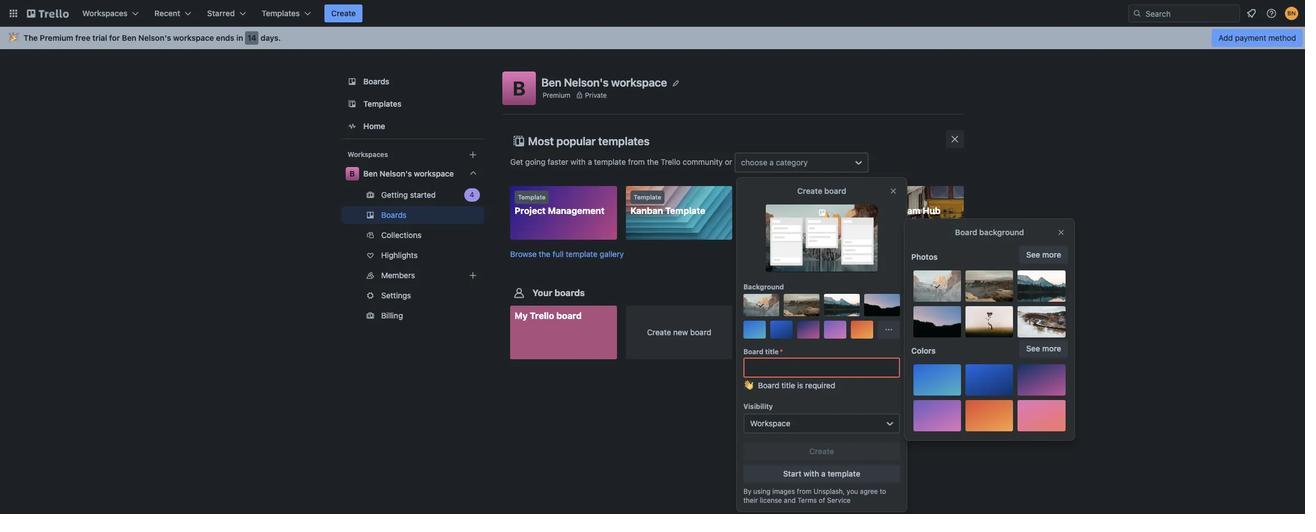 Task type: locate. For each thing, give the bounding box(es) containing it.
ben right for
[[122, 33, 136, 43]]

banner
[[0, 27, 1305, 49]]

0 horizontal spatial templates
[[262, 8, 300, 18]]

template up kanban
[[634, 194, 661, 201]]

their
[[743, 497, 758, 505]]

you
[[847, 488, 858, 496]]

1 vertical spatial board
[[556, 311, 582, 321]]

1 vertical spatial workspace
[[611, 76, 667, 89]]

0 vertical spatial see more
[[1026, 250, 1061, 260]]

a up unsplash,
[[821, 469, 826, 479]]

0 vertical spatial see more button
[[1019, 246, 1068, 264]]

0 horizontal spatial premium
[[40, 33, 73, 43]]

template project management
[[515, 194, 605, 216]]

home image
[[346, 120, 359, 133]]

background element
[[743, 294, 900, 339]]

1 horizontal spatial board
[[690, 328, 711, 337]]

see for colors
[[1026, 344, 1040, 354]]

see more button
[[1019, 246, 1068, 264], [1019, 340, 1068, 358]]

license link
[[760, 497, 782, 505]]

templates up home
[[364, 99, 402, 109]]

boards down getting
[[382, 210, 407, 220]]

board down create board
[[811, 206, 837, 216]]

1 vertical spatial boards link
[[341, 206, 484, 224]]

confetti image
[[9, 33, 19, 43]]

my trello board
[[515, 311, 582, 321]]

see more
[[1026, 250, 1061, 260], [1026, 344, 1061, 354]]

add payment method link
[[1212, 29, 1303, 47]]

ben inside banner
[[122, 33, 136, 43]]

simple
[[746, 206, 776, 216]]

nelson's up getting
[[380, 169, 412, 178]]

0 vertical spatial see
[[1026, 250, 1040, 260]]

ben
[[122, 33, 136, 43], [541, 76, 561, 89], [364, 169, 378, 178]]

license
[[760, 497, 782, 505]]

0 horizontal spatial b
[[350, 169, 355, 178]]

with right "faster" on the left
[[571, 157, 586, 167]]

0 horizontal spatial board
[[556, 311, 582, 321]]

2 vertical spatial template
[[828, 469, 860, 479]]

0 horizontal spatial nelson's
[[138, 33, 171, 43]]

workspaces inside dropdown button
[[82, 8, 128, 18]]

0 horizontal spatial a
[[588, 157, 592, 167]]

2 vertical spatial workspace
[[414, 169, 454, 178]]

template inside template remote team hub
[[865, 194, 893, 201]]

1 vertical spatial more
[[1042, 344, 1061, 354]]

*
[[780, 348, 783, 356]]

0 vertical spatial with
[[571, 157, 586, 167]]

1 vertical spatial template
[[566, 250, 597, 259]]

members link
[[341, 267, 496, 285]]

1 vertical spatial see more button
[[1019, 340, 1068, 358]]

back to home image
[[27, 4, 69, 22]]

license and terms of service
[[760, 497, 851, 505]]

recent
[[154, 8, 180, 18]]

1 vertical spatial from
[[797, 488, 812, 496]]

1 horizontal spatial from
[[797, 488, 812, 496]]

choose a category
[[741, 158, 808, 167]]

premium
[[40, 33, 73, 43], [543, 91, 570, 99]]

create board
[[797, 186, 846, 196]]

from up license and terms of service
[[797, 488, 812, 496]]

1 horizontal spatial workspace
[[414, 169, 454, 178]]

ben right b button
[[541, 76, 561, 89]]

1 more from the top
[[1042, 250, 1061, 260]]

board inside template simple project board
[[811, 206, 837, 216]]

0 vertical spatial create button
[[324, 4, 363, 22]]

nelson's down 'recent'
[[138, 33, 171, 43]]

premium down back to home image at the top left
[[40, 33, 73, 43]]

0 vertical spatial nelson's
[[138, 33, 171, 43]]

and
[[784, 497, 796, 505]]

0 vertical spatial boards link
[[341, 72, 484, 92]]

title left '*'
[[765, 348, 779, 356]]

2 horizontal spatial ben
[[541, 76, 561, 89]]

get
[[510, 157, 523, 167]]

to
[[880, 488, 886, 496]]

2 vertical spatial board
[[690, 328, 711, 337]]

1 see more from the top
[[1026, 250, 1061, 260]]

2 see more button from the top
[[1019, 340, 1068, 358]]

2 horizontal spatial board
[[824, 186, 846, 196]]

1 horizontal spatial create button
[[743, 443, 900, 461]]

service
[[827, 497, 851, 505]]

1 vertical spatial forward image
[[482, 269, 496, 282]]

template
[[518, 194, 546, 201], [634, 194, 661, 201], [749, 194, 777, 201], [865, 194, 893, 201], [665, 206, 705, 216]]

title left is
[[781, 381, 795, 390]]

days.
[[261, 33, 281, 43]]

board
[[824, 186, 846, 196], [556, 311, 582, 321], [690, 328, 711, 337]]

create for create new board
[[647, 328, 671, 337]]

boards link up collections link
[[341, 206, 484, 224]]

0 notifications image
[[1245, 7, 1258, 20]]

remote
[[862, 206, 895, 216]]

with
[[571, 157, 586, 167], [803, 469, 819, 479]]

1 vertical spatial boards
[[382, 210, 407, 220]]

0 vertical spatial from
[[628, 157, 645, 167]]

create
[[331, 8, 356, 18], [797, 186, 822, 196], [647, 328, 671, 337], [809, 447, 834, 456]]

2 project from the left
[[778, 206, 809, 216]]

0 horizontal spatial ben nelson's workspace
[[364, 169, 454, 178]]

1 project from the left
[[515, 206, 546, 216]]

0 horizontal spatial create button
[[324, 4, 363, 22]]

2 more from the top
[[1042, 344, 1061, 354]]

start
[[783, 469, 801, 479]]

0 vertical spatial ben nelson's workspace
[[541, 76, 667, 89]]

0 vertical spatial workspace
[[173, 33, 214, 43]]

None text field
[[743, 358, 900, 378]]

my
[[515, 311, 528, 321]]

1 see from the top
[[1026, 250, 1040, 260]]

trello left community
[[661, 157, 681, 167]]

management
[[548, 206, 605, 216]]

1 vertical spatial templates
[[364, 99, 402, 109]]

0 horizontal spatial the
[[539, 250, 550, 259]]

ben down home
[[364, 169, 378, 178]]

board left background
[[955, 228, 977, 237]]

template inside button
[[828, 469, 860, 479]]

start with a template button
[[743, 465, 900, 483]]

a down most popular templates
[[588, 157, 592, 167]]

1 vertical spatial trello
[[530, 311, 554, 321]]

a right choose
[[770, 158, 774, 167]]

started
[[410, 190, 436, 200]]

billing
[[382, 311, 403, 321]]

template up you
[[828, 469, 860, 479]]

template
[[594, 157, 626, 167], [566, 250, 597, 259], [828, 469, 860, 479]]

forward image
[[482, 189, 496, 202], [482, 269, 496, 282]]

ben nelson's workspace up the private
[[541, 76, 667, 89]]

template for remote
[[865, 194, 893, 201]]

1 vertical spatial see more
[[1026, 344, 1061, 354]]

0 horizontal spatial ben
[[122, 33, 136, 43]]

1 horizontal spatial with
[[803, 469, 819, 479]]

trello
[[661, 157, 681, 167], [530, 311, 554, 321]]

create button inside primary element
[[324, 4, 363, 22]]

from down templates
[[628, 157, 645, 167]]

2 horizontal spatial nelson's
[[564, 76, 609, 89]]

most popular templates
[[528, 135, 650, 148]]

using
[[753, 488, 770, 496]]

browse the full template gallery link
[[510, 250, 624, 259]]

workspaces up trial at top left
[[82, 8, 128, 18]]

0 vertical spatial template
[[594, 157, 626, 167]]

forward image right 4
[[482, 189, 496, 202]]

1 vertical spatial title
[[781, 381, 795, 390]]

1 horizontal spatial templates
[[364, 99, 402, 109]]

0 horizontal spatial workspaces
[[82, 8, 128, 18]]

home
[[364, 121, 385, 131]]

template down going
[[518, 194, 546, 201]]

2 see from the top
[[1026, 344, 1040, 354]]

see
[[1026, 250, 1040, 260], [1026, 344, 1040, 354]]

project right simple
[[778, 206, 809, 216]]

more for photos
[[1042, 250, 1061, 260]]

highlights link
[[341, 247, 484, 265]]

ben nelson (bennelson96) image
[[1285, 7, 1298, 20]]

template up remote
[[865, 194, 893, 201]]

your
[[533, 288, 552, 298]]

premium right b button
[[543, 91, 570, 99]]

template inside template project management
[[518, 194, 546, 201]]

boards right 'board' icon
[[364, 77, 390, 86]]

1 vertical spatial workspaces
[[348, 150, 388, 159]]

settings link
[[341, 287, 484, 305]]

0 vertical spatial the
[[647, 157, 659, 167]]

photos
[[911, 252, 938, 262]]

0 vertical spatial board
[[824, 186, 846, 196]]

0 vertical spatial workspaces
[[82, 8, 128, 18]]

0 vertical spatial forward image
[[482, 189, 496, 202]]

workspaces down home
[[348, 150, 388, 159]]

ben nelson's workspace
[[541, 76, 667, 89], [364, 169, 454, 178]]

1 vertical spatial with
[[803, 469, 819, 479]]

home link
[[341, 116, 484, 136]]

boards
[[555, 288, 585, 298]]

0 horizontal spatial title
[[765, 348, 779, 356]]

1 vertical spatial ben nelson's workspace
[[364, 169, 454, 178]]

1 vertical spatial the
[[539, 250, 550, 259]]

the down templates
[[647, 157, 659, 167]]

a
[[588, 157, 592, 167], [770, 158, 774, 167], [821, 469, 826, 479]]

template for simple
[[749, 194, 777, 201]]

forward image right add icon
[[482, 269, 496, 282]]

2 see more from the top
[[1026, 344, 1061, 354]]

template up simple
[[749, 194, 777, 201]]

1 see more button from the top
[[1019, 246, 1068, 264]]

0 vertical spatial templates
[[262, 8, 300, 18]]

images
[[772, 488, 795, 496]]

template for project
[[518, 194, 546, 201]]

template down templates
[[594, 157, 626, 167]]

0 vertical spatial trello
[[661, 157, 681, 167]]

0 vertical spatial premium
[[40, 33, 73, 43]]

0 vertical spatial more
[[1042, 250, 1061, 260]]

new
[[673, 328, 688, 337]]

a inside start with a template button
[[821, 469, 826, 479]]

choose
[[741, 158, 767, 167]]

template right full
[[566, 250, 597, 259]]

2 horizontal spatial a
[[821, 469, 826, 479]]

2 vertical spatial ben
[[364, 169, 378, 178]]

board
[[811, 206, 837, 216], [955, 228, 977, 237], [743, 348, 763, 356], [758, 381, 779, 390]]

with right start
[[803, 469, 819, 479]]

boards link up templates 'link'
[[341, 72, 484, 92]]

trello right the my
[[530, 311, 554, 321]]

by
[[743, 488, 751, 496]]

1 horizontal spatial ben nelson's workspace
[[541, 76, 667, 89]]

1 horizontal spatial ben
[[364, 169, 378, 178]]

most
[[528, 135, 554, 148]]

nelson's up the private
[[564, 76, 609, 89]]

the left full
[[539, 250, 550, 259]]

in
[[236, 33, 243, 43]]

templates
[[262, 8, 300, 18], [364, 99, 402, 109]]

of
[[819, 497, 825, 505]]

forward image inside members link
[[482, 269, 496, 282]]

board image
[[346, 75, 359, 88]]

or
[[725, 157, 732, 167]]

workspace
[[173, 33, 214, 43], [611, 76, 667, 89], [414, 169, 454, 178]]

0 horizontal spatial project
[[515, 206, 546, 216]]

1 horizontal spatial b
[[513, 77, 525, 100]]

1 vertical spatial nelson's
[[564, 76, 609, 89]]

1 forward image from the top
[[482, 189, 496, 202]]

project up browse
[[515, 206, 546, 216]]

2 horizontal spatial workspace
[[611, 76, 667, 89]]

1 vertical spatial see
[[1026, 344, 1040, 354]]

nelson's
[[138, 33, 171, 43], [564, 76, 609, 89], [380, 169, 412, 178]]

team
[[897, 206, 921, 216]]

agree
[[860, 488, 878, 496]]

1 horizontal spatial nelson's
[[380, 169, 412, 178]]

0 vertical spatial b
[[513, 77, 525, 100]]

1 horizontal spatial a
[[770, 158, 774, 167]]

your boards
[[533, 288, 585, 298]]

1 vertical spatial premium
[[543, 91, 570, 99]]

add image
[[467, 269, 480, 282]]

templates up days.
[[262, 8, 300, 18]]

ben nelson's workspace up getting started
[[364, 169, 454, 178]]

template inside template simple project board
[[749, 194, 777, 201]]

board for my trello board
[[556, 311, 582, 321]]

create button
[[324, 4, 363, 22], [743, 443, 900, 461]]

1 horizontal spatial the
[[647, 157, 659, 167]]

0 horizontal spatial with
[[571, 157, 586, 167]]

recent button
[[148, 4, 198, 22]]

1 horizontal spatial project
[[778, 206, 809, 216]]

0 vertical spatial ben
[[122, 33, 136, 43]]

collections
[[382, 230, 422, 240]]

Search field
[[1142, 5, 1240, 22]]

4
[[470, 191, 474, 199]]

search image
[[1133, 9, 1142, 18]]

2 forward image from the top
[[482, 269, 496, 282]]

the
[[647, 157, 659, 167], [539, 250, 550, 259]]



Task type: describe. For each thing, give the bounding box(es) containing it.
create for create board
[[797, 186, 822, 196]]

popular
[[556, 135, 596, 148]]

1 horizontal spatial title
[[781, 381, 795, 390]]

template for browse the full template gallery
[[566, 250, 597, 259]]

private
[[585, 91, 607, 99]]

method
[[1268, 33, 1296, 43]]

template right kanban
[[665, 206, 705, 216]]

1 boards link from the top
[[341, 72, 484, 92]]

close popover image
[[889, 187, 898, 196]]

👋 board title is required
[[743, 381, 835, 390]]

board background
[[955, 228, 1024, 237]]

workspaces button
[[76, 4, 145, 22]]

browse the full template gallery
[[510, 250, 624, 259]]

is
[[797, 381, 803, 390]]

👋
[[743, 381, 753, 390]]

1 horizontal spatial workspaces
[[348, 150, 388, 159]]

1 horizontal spatial premium
[[543, 91, 570, 99]]

switch to… image
[[8, 8, 19, 19]]

1 vertical spatial b
[[350, 169, 355, 178]]

gallery
[[600, 250, 624, 259]]

community
[[683, 157, 723, 167]]

category
[[776, 158, 808, 167]]

workspace
[[750, 419, 790, 428]]

template simple project board
[[746, 194, 837, 216]]

create inside primary element
[[331, 8, 356, 18]]

more for colors
[[1042, 344, 1061, 354]]

faster
[[548, 157, 568, 167]]

add payment method
[[1218, 33, 1296, 43]]

see more for colors
[[1026, 344, 1061, 354]]

0 vertical spatial title
[[765, 348, 779, 356]]

getting started
[[382, 190, 436, 200]]

2 vertical spatial nelson's
[[380, 169, 412, 178]]

my trello board link
[[510, 306, 617, 360]]

templates
[[598, 135, 650, 148]]

templates link
[[341, 94, 484, 114]]

see more button for colors
[[1019, 340, 1068, 358]]

required
[[805, 381, 835, 390]]

colors
[[911, 346, 936, 356]]

premium inside banner
[[40, 33, 73, 43]]

add
[[1218, 33, 1233, 43]]

board for create new board
[[690, 328, 711, 337]]

template kanban template
[[630, 194, 705, 216]]

visibility
[[743, 403, 773, 411]]

going
[[525, 157, 545, 167]]

terms
[[797, 497, 817, 505]]

the
[[23, 33, 38, 43]]

0 horizontal spatial trello
[[530, 311, 554, 321]]

trial
[[92, 33, 107, 43]]

see more for photos
[[1026, 250, 1061, 260]]

background
[[743, 283, 784, 291]]

1 vertical spatial create button
[[743, 443, 900, 461]]

0 horizontal spatial workspace
[[173, 33, 214, 43]]

hub
[[923, 206, 941, 216]]

payment
[[1235, 33, 1266, 43]]

template for kanban
[[634, 194, 661, 201]]

project inside template project management
[[515, 206, 546, 216]]

billing link
[[341, 307, 484, 325]]

templates button
[[255, 4, 318, 22]]

forward image for getting started
[[482, 189, 496, 202]]

browse
[[510, 250, 537, 259]]

custom image image
[[757, 301, 766, 310]]

wave image
[[743, 380, 753, 396]]

getting
[[382, 190, 408, 200]]

b button
[[502, 72, 536, 105]]

2 boards link from the top
[[341, 206, 484, 224]]

board title *
[[743, 348, 783, 356]]

for
[[109, 33, 120, 43]]

template board image
[[346, 97, 359, 111]]

0 vertical spatial boards
[[364, 77, 390, 86]]

background
[[979, 228, 1024, 237]]

create a workspace image
[[467, 148, 480, 162]]

kanban
[[630, 206, 663, 216]]

from inside the by using images from unsplash, you agree to their
[[797, 488, 812, 496]]

highlights
[[382, 251, 418, 260]]

see for photos
[[1026, 250, 1040, 260]]

b inside b button
[[513, 77, 525, 100]]

forward image for members
[[482, 269, 496, 282]]

free
[[75, 33, 90, 43]]

starred
[[207, 8, 235, 18]]

template remote team hub
[[862, 194, 941, 216]]

0 horizontal spatial from
[[628, 157, 645, 167]]

unsplash,
[[813, 488, 845, 496]]

templates inside dropdown button
[[262, 8, 300, 18]]

14
[[247, 33, 256, 43]]

terms of service link
[[797, 497, 851, 505]]

get going faster with a template from the trello community or
[[510, 157, 734, 167]]

🎉 the premium free trial for ben nelson's workspace ends in 14 days.
[[9, 33, 281, 43]]

nelson's inside banner
[[138, 33, 171, 43]]

board left '*'
[[743, 348, 763, 356]]

open information menu image
[[1266, 8, 1277, 19]]

settings
[[382, 291, 411, 300]]

create new board
[[647, 328, 711, 337]]

see more button for photos
[[1019, 246, 1068, 264]]

members
[[382, 271, 415, 280]]

1 horizontal spatial trello
[[661, 157, 681, 167]]

🎉
[[9, 33, 19, 43]]

project inside template simple project board
[[778, 206, 809, 216]]

create for create "button" to the bottom
[[809, 447, 834, 456]]

starred button
[[200, 4, 253, 22]]

full
[[553, 250, 564, 259]]

close popover image
[[1057, 228, 1066, 237]]

template for start with a template
[[828, 469, 860, 479]]

ends
[[216, 33, 234, 43]]

by using images from unsplash, you agree to their
[[743, 488, 886, 505]]

board right 👋
[[758, 381, 779, 390]]

primary element
[[0, 0, 1305, 27]]

templates inside 'link'
[[364, 99, 402, 109]]

banner containing 🎉
[[0, 27, 1305, 49]]

with inside button
[[803, 469, 819, 479]]

1 vertical spatial ben
[[541, 76, 561, 89]]



Task type: vqa. For each thing, say whether or not it's contained in the screenshot.
"Template Kanban Template"
yes



